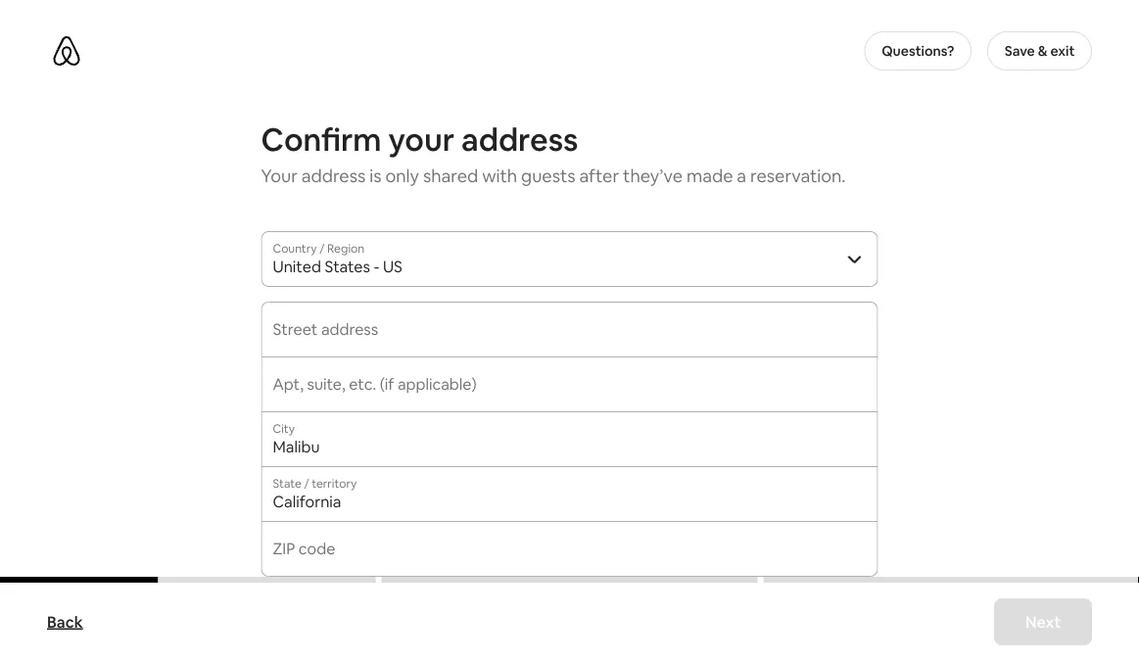 Task type: describe. For each thing, give the bounding box(es) containing it.
only
[[386, 165, 419, 188]]

guests
[[521, 165, 576, 188]]

your
[[388, 119, 455, 160]]

shared
[[423, 165, 478, 188]]

questions? button
[[865, 31, 972, 71]]

with
[[482, 165, 518, 188]]

airbnb homepage image
[[51, 35, 82, 67]]

a
[[737, 165, 747, 188]]

confirm
[[261, 119, 382, 160]]

back
[[47, 612, 83, 632]]

&
[[1039, 42, 1048, 60]]

next button
[[994, 599, 1093, 646]]

save
[[1005, 42, 1036, 60]]

0 horizontal spatial address
[[302, 165, 366, 188]]

your
[[261, 165, 298, 188]]

next
[[1026, 612, 1061, 632]]



Task type: vqa. For each thing, say whether or not it's contained in the screenshot.
address
yes



Task type: locate. For each thing, give the bounding box(es) containing it.
address
[[462, 119, 579, 160], [302, 165, 366, 188]]

address down "confirm"
[[302, 165, 366, 188]]

made
[[687, 165, 733, 188]]

after
[[580, 165, 620, 188]]

1 vertical spatial address
[[302, 165, 366, 188]]

they've
[[623, 165, 683, 188]]

questions?
[[882, 42, 955, 60]]

reservation.
[[751, 165, 846, 188]]

None text field
[[273, 327, 867, 347], [273, 382, 867, 402], [273, 492, 867, 512], [273, 327, 867, 347], [273, 382, 867, 402], [273, 492, 867, 512]]

back button
[[37, 603, 93, 642]]

address up with in the top left of the page
[[462, 119, 579, 160]]

None text field
[[273, 437, 867, 457], [273, 547, 867, 566], [273, 437, 867, 457], [273, 547, 867, 566]]

1 horizontal spatial address
[[462, 119, 579, 160]]

confirm your address your address is only shared with guests after they've made a reservation.
[[261, 119, 846, 188]]

save & exit button
[[988, 31, 1093, 71]]

save & exit
[[1005, 42, 1075, 60]]

is
[[370, 165, 382, 188]]

0 vertical spatial address
[[462, 119, 579, 160]]

exit
[[1051, 42, 1075, 60]]



